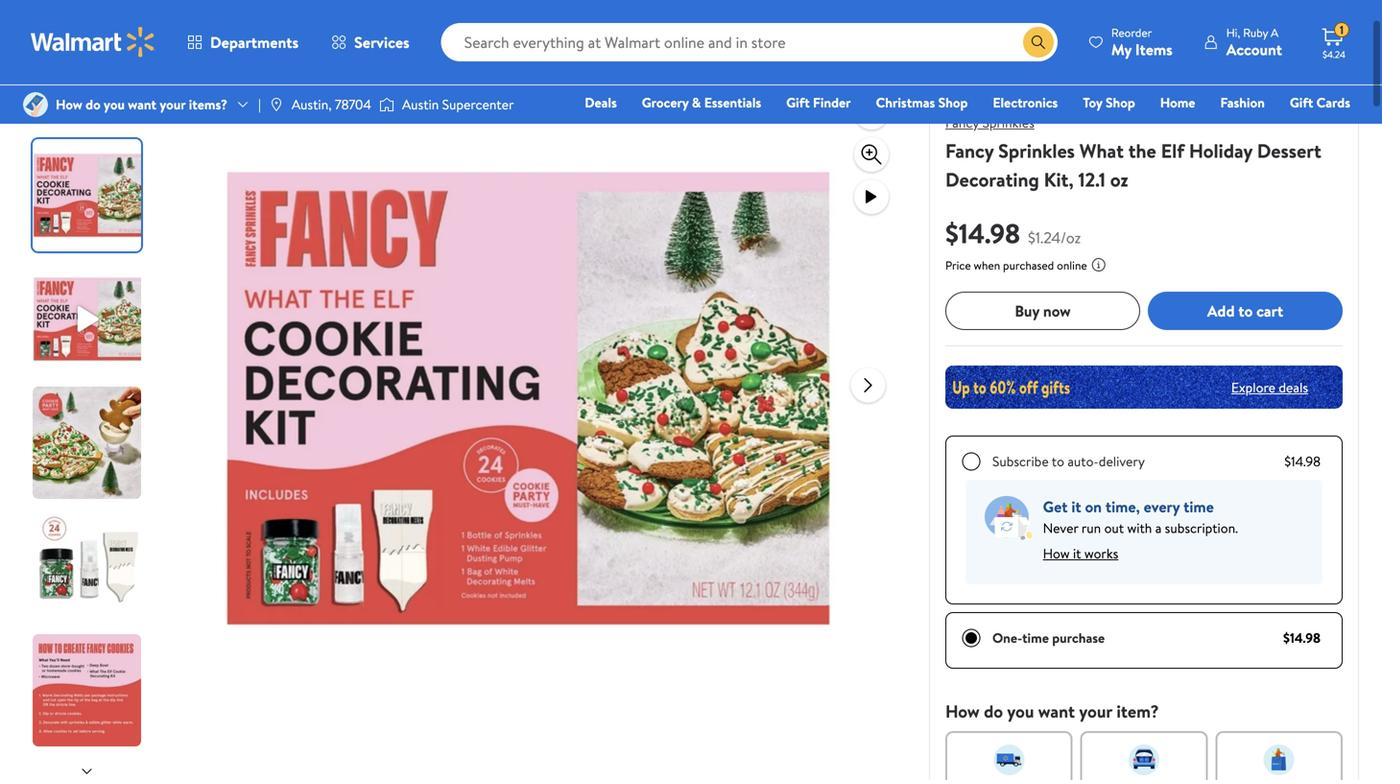 Task type: locate. For each thing, give the bounding box(es) containing it.
when
[[974, 257, 1000, 274]]

ad disclaimer and feedback image
[[1344, 32, 1359, 47]]

austin
[[402, 95, 439, 114]]

1
[[1340, 22, 1344, 38]]

fancy sprinkles fancy sprinkles what the elf holiday dessert decorating kit, 12.1 oz
[[945, 113, 1321, 193]]

1 shop from the left
[[938, 93, 968, 112]]

you for how do you want your item?
[[1007, 700, 1034, 724]]

departments
[[210, 32, 299, 53]]

debit
[[1235, 120, 1268, 139]]

0 vertical spatial time
[[1184, 496, 1214, 517]]

deals link
[[576, 92, 626, 113]]

fancy sprinkles what the elf holiday dessert decorating kit, 12.1 oz - image 4 of 8 image
[[33, 511, 145, 623]]

shop
[[938, 93, 968, 112], [1106, 93, 1135, 112]]

price
[[945, 257, 971, 274]]

 image right 78704
[[379, 95, 394, 114]]

reorder my items
[[1111, 24, 1173, 60]]

purchase
[[1052, 629, 1105, 647]]

fancy down fancy sprinkles link
[[945, 137, 994, 164]]

gift cards registry
[[1129, 93, 1350, 139]]

gift inside gift cards registry
[[1290, 93, 1313, 112]]

0 vertical spatial sprinkles
[[982, 113, 1034, 132]]

subscription.
[[1165, 519, 1238, 537]]

fashion link
[[1212, 92, 1274, 113]]

1 vertical spatial time
[[1022, 629, 1049, 647]]

2 gift from the left
[[1290, 93, 1313, 112]]

deals
[[1279, 378, 1308, 397]]

a
[[1271, 24, 1279, 41]]

1 horizontal spatial gift
[[1290, 93, 1313, 112]]

delivery
[[1099, 452, 1145, 471]]

shop right "toy"
[[1106, 93, 1135, 112]]

1 vertical spatial your
[[1079, 700, 1112, 724]]

how do you want your item?
[[945, 700, 1159, 724]]

0 horizontal spatial you
[[104, 95, 125, 114]]

want left the items? at top left
[[128, 95, 156, 114]]

1 vertical spatial to
[[1052, 452, 1064, 471]]

1 horizontal spatial your
[[1079, 700, 1112, 724]]

shop up fancy sprinkles link
[[938, 93, 968, 112]]

0 horizontal spatial your
[[160, 95, 186, 114]]

every
[[1144, 496, 1180, 517]]

2 vertical spatial $14.98
[[1283, 629, 1321, 647]]

add
[[1207, 300, 1235, 321]]

zoom image modal image
[[860, 143, 883, 166]]

2 horizontal spatial how
[[1043, 544, 1070, 563]]

sprinkles
[[982, 113, 1034, 132], [998, 137, 1075, 164]]

you down walmart image at top
[[104, 95, 125, 114]]

your left item?
[[1079, 700, 1112, 724]]

you
[[104, 95, 125, 114], [1007, 700, 1034, 724]]

departments button
[[171, 19, 315, 65]]

view video image
[[860, 185, 883, 208]]

2 vertical spatial how
[[945, 700, 980, 724]]

0 vertical spatial do
[[86, 95, 100, 114]]

online
[[1057, 257, 1087, 274]]

1 horizontal spatial how
[[945, 700, 980, 724]]

&
[[692, 93, 701, 112]]

0 horizontal spatial how
[[56, 95, 82, 114]]

0 horizontal spatial shop
[[938, 93, 968, 112]]

gift left the finder
[[786, 93, 810, 112]]

gift
[[786, 93, 810, 112], [1290, 93, 1313, 112]]

1 gift from the left
[[786, 93, 810, 112]]

subscribe to auto-delivery
[[992, 452, 1145, 471]]

finder
[[813, 93, 851, 112]]

0 vertical spatial you
[[104, 95, 125, 114]]

0 horizontal spatial want
[[128, 95, 156, 114]]

0 horizontal spatial gift
[[786, 93, 810, 112]]

 image
[[23, 92, 48, 117]]

one debit
[[1203, 120, 1268, 139]]

time left purchase
[[1022, 629, 1049, 647]]

legal information image
[[1091, 257, 1106, 273]]

fancy sprinkles what the elf holiday dessert decorating kit, 12.1 oz - image 3 of 8 image
[[33, 387, 145, 499]]

walmart image
[[31, 27, 155, 58]]

0 horizontal spatial  image
[[269, 97, 284, 112]]

next image image
[[79, 764, 95, 779]]

intent image for delivery image
[[1264, 745, 1294, 776]]

1 vertical spatial it
[[1073, 544, 1081, 563]]

want down one-time purchase
[[1038, 700, 1075, 724]]

1 vertical spatial sprinkles
[[998, 137, 1075, 164]]

fancy sprinkles what the elf holiday dessert decorating kit, 12.1 oz image
[[221, 91, 835, 705]]

buy now button
[[945, 292, 1140, 330]]

cards
[[1317, 93, 1350, 112]]

to left auto-
[[1052, 452, 1064, 471]]

it left works
[[1073, 544, 1081, 563]]

the
[[1128, 137, 1156, 164]]

shop inside christmas shop link
[[938, 93, 968, 112]]

do
[[86, 95, 100, 114], [984, 700, 1003, 724]]

how for how do you want your item?
[[945, 700, 980, 724]]

your left the items? at top left
[[160, 95, 186, 114]]

1 horizontal spatial time
[[1184, 496, 1214, 517]]

do up "intent image for shipping"
[[984, 700, 1003, 724]]

items
[[1135, 39, 1173, 60]]

fancy sprinkles what the elf holiday dessert decorating kit, 12.1 oz - image 5 of 8 image
[[33, 634, 145, 747]]

1 vertical spatial fancy
[[945, 137, 994, 164]]

grocery
[[642, 93, 689, 112]]

1 vertical spatial do
[[984, 700, 1003, 724]]

registry link
[[1121, 119, 1187, 140]]

now
[[1043, 300, 1071, 321]]

None radio
[[962, 452, 981, 471]]

want for items?
[[128, 95, 156, 114]]

gift for cards
[[1290, 93, 1313, 112]]

$14.98
[[945, 215, 1020, 252], [1284, 452, 1321, 471], [1283, 629, 1321, 647]]

it left on
[[1071, 496, 1081, 517]]

1 horizontal spatial to
[[1238, 300, 1253, 321]]

dessert
[[1257, 137, 1321, 164]]

fancy
[[945, 113, 979, 132], [945, 137, 994, 164]]

 image
[[379, 95, 394, 114], [269, 97, 284, 112]]

toy shop
[[1083, 93, 1135, 112]]

on
[[1085, 496, 1102, 517]]

buy
[[1015, 300, 1039, 321]]

how inside the get it on time, every time never run out with a subscription. how it works
[[1043, 544, 1070, 563]]

fancy down christmas shop link
[[945, 113, 979, 132]]

2 fancy from the top
[[945, 137, 994, 164]]

never
[[1043, 519, 1078, 537]]

you for how do you want your items?
[[104, 95, 125, 114]]

1 vertical spatial want
[[1038, 700, 1075, 724]]

a
[[1155, 519, 1162, 537]]

toy shop link
[[1074, 92, 1144, 113]]

 image right |
[[269, 97, 284, 112]]

add to cart button
[[1148, 292, 1343, 330]]

 image for austin, 78704
[[269, 97, 284, 112]]

purchased
[[1003, 257, 1054, 274]]

to for add
[[1238, 300, 1253, 321]]

austin,
[[292, 95, 332, 114]]

0 horizontal spatial time
[[1022, 629, 1049, 647]]

shop for christmas shop
[[938, 93, 968, 112]]

decorating
[[945, 166, 1039, 193]]

to inside button
[[1238, 300, 1253, 321]]

do down walmart image at top
[[86, 95, 100, 114]]

gift cards link
[[1281, 92, 1359, 113]]

want for item?
[[1038, 700, 1075, 724]]

time
[[1184, 496, 1214, 517], [1022, 629, 1049, 647]]

do for how do you want your items?
[[86, 95, 100, 114]]

1 vertical spatial how
[[1043, 544, 1070, 563]]

fancy sprinkles what the elf holiday dessert decorating kit, 12.1 oz - image 1 of 8 image
[[33, 139, 145, 251]]

search icon image
[[1031, 35, 1046, 50]]

Walmart Site-Wide search field
[[441, 23, 1058, 61]]

sprinkles down the electronics link
[[982, 113, 1034, 132]]

gift finder link
[[778, 92, 860, 113]]

1 horizontal spatial shop
[[1106, 93, 1135, 112]]

how for how do you want your items?
[[56, 95, 82, 114]]

1 horizontal spatial want
[[1038, 700, 1075, 724]]

time up subscription.
[[1184, 496, 1214, 517]]

you up "intent image for shipping"
[[1007, 700, 1034, 724]]

1 horizontal spatial  image
[[379, 95, 394, 114]]

works
[[1084, 544, 1118, 563]]

0 vertical spatial want
[[128, 95, 156, 114]]

2 shop from the left
[[1106, 93, 1135, 112]]

0 horizontal spatial do
[[86, 95, 100, 114]]

christmas shop
[[876, 93, 968, 112]]

$1.24/oz
[[1028, 227, 1081, 248]]

1 vertical spatial you
[[1007, 700, 1034, 724]]

1 vertical spatial $14.98
[[1284, 452, 1321, 471]]

it
[[1071, 496, 1081, 517], [1073, 544, 1081, 563]]

1 horizontal spatial you
[[1007, 700, 1034, 724]]

0 vertical spatial your
[[160, 95, 186, 114]]

out
[[1104, 519, 1124, 537]]

0 vertical spatial how
[[56, 95, 82, 114]]

gift left cards
[[1290, 93, 1313, 112]]

78704
[[335, 95, 371, 114]]

0 horizontal spatial to
[[1052, 452, 1064, 471]]

$14.98 $1.24/oz
[[945, 215, 1081, 252]]

to left cart
[[1238, 300, 1253, 321]]

items?
[[189, 95, 227, 114]]

None radio
[[962, 629, 981, 648]]

Search search field
[[441, 23, 1058, 61]]

0 vertical spatial to
[[1238, 300, 1253, 321]]

ruby
[[1243, 24, 1268, 41]]

buy now
[[1015, 300, 1071, 321]]

sprinkles up kit,
[[998, 137, 1075, 164]]

0 vertical spatial fancy
[[945, 113, 979, 132]]

1 horizontal spatial do
[[984, 700, 1003, 724]]

shop inside toy shop link
[[1106, 93, 1135, 112]]

gift for finder
[[786, 93, 810, 112]]

gift finder
[[786, 93, 851, 112]]



Task type: vqa. For each thing, say whether or not it's contained in the screenshot.
the the
yes



Task type: describe. For each thing, give the bounding box(es) containing it.
electronics
[[993, 93, 1058, 112]]

kit,
[[1044, 166, 1074, 193]]

toy
[[1083, 93, 1102, 112]]

price when purchased online
[[945, 257, 1087, 274]]

reorder
[[1111, 24, 1152, 41]]

do for how do you want your item?
[[984, 700, 1003, 724]]

your for items?
[[160, 95, 186, 114]]

christmas
[[876, 93, 935, 112]]

explore deals
[[1231, 378, 1308, 397]]

holiday
[[1189, 137, 1252, 164]]

grocery & essentials link
[[633, 92, 770, 113]]

how it works button
[[1043, 538, 1118, 569]]

services button
[[315, 19, 426, 65]]

$14.98 for subscribe to auto-delivery
[[1284, 452, 1321, 471]]

get
[[1043, 496, 1068, 517]]

 image for austin supercenter
[[379, 95, 394, 114]]

$4.24
[[1323, 48, 1346, 61]]

walmart+
[[1293, 120, 1350, 139]]

item?
[[1117, 700, 1159, 724]]

my
[[1111, 39, 1132, 60]]

explore deals link
[[1224, 370, 1316, 404]]

up to sixty percent off deals. shop now. image
[[945, 366, 1343, 409]]

elf
[[1161, 137, 1184, 164]]

supercenter
[[442, 95, 514, 114]]

explore
[[1231, 378, 1276, 397]]

one debit link
[[1195, 119, 1277, 140]]

what
[[1080, 137, 1124, 164]]

how do you want your items?
[[56, 95, 227, 114]]

subscribe
[[992, 452, 1049, 471]]

fancy sprinkles link
[[945, 113, 1034, 132]]

austin supercenter
[[402, 95, 514, 114]]

sponsored
[[1287, 31, 1340, 48]]

fashion
[[1220, 93, 1265, 112]]

walmart+ link
[[1285, 119, 1359, 140]]

0 vertical spatial $14.98
[[945, 215, 1020, 252]]

account
[[1226, 39, 1282, 60]]

registry
[[1129, 120, 1178, 139]]

1 fancy from the top
[[945, 113, 979, 132]]

home link
[[1152, 92, 1204, 113]]

austin, 78704
[[292, 95, 371, 114]]

run
[[1082, 519, 1101, 537]]

with
[[1127, 519, 1152, 537]]

add to cart
[[1207, 300, 1283, 321]]

services
[[354, 32, 409, 53]]

one
[[1203, 120, 1232, 139]]

one-time purchase
[[992, 629, 1105, 647]]

hi, ruby a account
[[1226, 24, 1282, 60]]

deals
[[585, 93, 617, 112]]

get it on time, every time never run out with a subscription. how it works
[[1043, 496, 1238, 563]]

christmas shop link
[[867, 92, 976, 113]]

fancy sprinkles what the elf holiday dessert decorating kit, 12.1 oz - image 2 of 8 image
[[33, 263, 145, 375]]

intent image for shipping image
[[994, 745, 1024, 776]]

intent image for pickup image
[[1129, 745, 1159, 776]]

next media item image
[[857, 374, 880, 397]]

time inside the get it on time, every time never run out with a subscription. how it works
[[1184, 496, 1214, 517]]

|
[[258, 95, 261, 114]]

essentials
[[704, 93, 761, 112]]

time,
[[1106, 496, 1140, 517]]

your for item?
[[1079, 700, 1112, 724]]

grocery & essentials
[[642, 93, 761, 112]]

12.1
[[1078, 166, 1106, 193]]

to for subscribe
[[1052, 452, 1064, 471]]

0 vertical spatial it
[[1071, 496, 1081, 517]]

auto-
[[1068, 452, 1099, 471]]

home
[[1160, 93, 1195, 112]]

$14.98 for one-time purchase
[[1283, 629, 1321, 647]]

oz
[[1110, 166, 1128, 193]]

electronics link
[[984, 92, 1067, 113]]

hi,
[[1226, 24, 1240, 41]]

add to favorites list, fancy sprinkles what the elf holiday dessert decorating kit, 12.1 oz image
[[860, 100, 883, 124]]

shop for toy shop
[[1106, 93, 1135, 112]]

cart
[[1256, 300, 1283, 321]]



